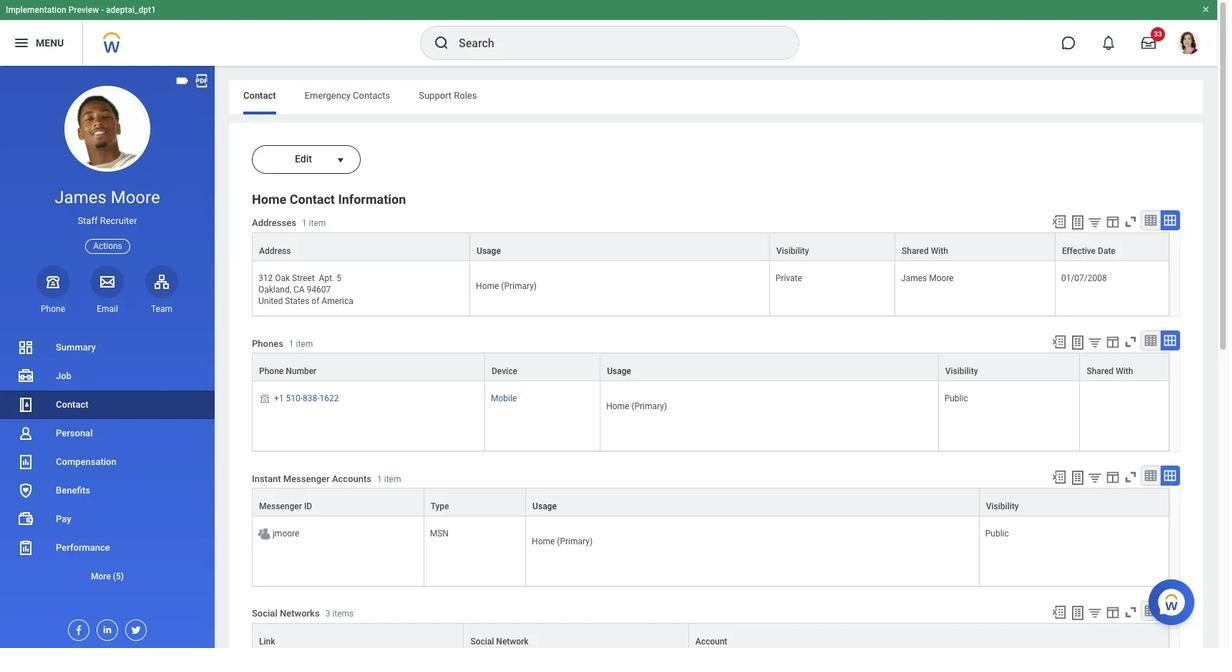 Task type: vqa. For each thing, say whether or not it's contained in the screenshot.
the middle Usage
yes



Task type: describe. For each thing, give the bounding box(es) containing it.
0 horizontal spatial usage
[[477, 246, 501, 256]]

phone number
[[259, 367, 317, 377]]

row containing jmoore
[[252, 517, 1170, 587]]

msn element
[[430, 526, 449, 539]]

usage for item
[[607, 367, 631, 377]]

toolbar for social networks
[[1045, 601, 1180, 624]]

0 vertical spatial home (primary) element
[[476, 279, 537, 291]]

states
[[285, 297, 310, 307]]

linkedin image
[[97, 621, 113, 636]]

menu button
[[0, 20, 83, 66]]

personal link
[[0, 419, 215, 448]]

number
[[286, 367, 317, 377]]

usage button for item
[[601, 354, 938, 381]]

phone for phone
[[41, 304, 65, 314]]

team
[[151, 304, 173, 314]]

public element for item
[[945, 391, 968, 404]]

click to view/edit grid preferences image for addresses
[[1105, 214, 1121, 230]]

justify image
[[13, 34, 30, 52]]

caret down image
[[332, 154, 349, 166]]

oakland,
[[258, 285, 291, 295]]

jmoore element
[[273, 526, 300, 539]]

menu banner
[[0, 0, 1218, 66]]

pay
[[56, 514, 71, 525]]

export to excel image for addresses
[[1052, 214, 1067, 230]]

summary
[[56, 342, 96, 353]]

home contact information
[[252, 192, 406, 207]]

contact inside the navigation pane region
[[56, 399, 88, 410]]

implementation
[[6, 5, 66, 15]]

edit button
[[252, 145, 332, 174]]

oak
[[275, 274, 290, 284]]

1 inside "instant messenger accounts 1 item"
[[377, 474, 382, 484]]

of
[[312, 297, 320, 307]]

Search Workday  search field
[[459, 27, 770, 59]]

1 for phones
[[289, 339, 294, 349]]

recruiter
[[100, 216, 137, 226]]

team link
[[145, 265, 178, 315]]

phones
[[252, 338, 283, 349]]

account button
[[689, 624, 1169, 649]]

1 for addresses
[[302, 219, 307, 229]]

private element
[[776, 271, 802, 284]]

row containing messenger id
[[252, 488, 1170, 517]]

contact link
[[0, 391, 215, 419]]

-
[[101, 5, 104, 15]]

account
[[696, 637, 728, 647]]

staff recruiter
[[78, 216, 137, 226]]

1 vertical spatial james moore
[[901, 274, 954, 284]]

expand table image for item
[[1163, 213, 1178, 228]]

0 vertical spatial with
[[931, 246, 949, 256]]

expand table image for accounts
[[1163, 469, 1178, 483]]

more
[[91, 572, 111, 582]]

apt.
[[319, 274, 334, 284]]

emergency contacts
[[305, 90, 390, 101]]

id
[[304, 502, 312, 512]]

view printable version (pdf) image
[[194, 73, 210, 89]]

mobile
[[491, 394, 517, 404]]

phones 1 item
[[252, 338, 313, 349]]

msn
[[430, 529, 449, 539]]

twitter image
[[126, 621, 142, 636]]

benefits image
[[17, 482, 34, 500]]

0 vertical spatial usage button
[[470, 233, 769, 261]]

tag image
[[175, 73, 190, 89]]

0 vertical spatial (primary)
[[501, 281, 537, 291]]

jmoore
[[273, 529, 300, 539]]

personal image
[[17, 425, 34, 442]]

1 horizontal spatial contact
[[243, 90, 276, 101]]

social network button
[[464, 624, 688, 649]]

mail image
[[99, 273, 116, 290]]

benefits link
[[0, 477, 215, 505]]

click to view/edit grid preferences image
[[1105, 470, 1121, 486]]

items
[[332, 610, 354, 620]]

james inside the navigation pane region
[[55, 188, 106, 208]]

benefits
[[56, 485, 90, 496]]

date
[[1098, 246, 1116, 256]]

actions button
[[85, 239, 130, 254]]

export to worksheets image for accounts
[[1070, 470, 1087, 487]]

94607
[[307, 285, 331, 295]]

row containing +1 510-838-1622
[[252, 382, 1170, 452]]

summary link
[[0, 334, 215, 362]]

+1 510-838-1622 link
[[274, 391, 339, 404]]

accounts
[[332, 474, 372, 484]]

item inside "instant messenger accounts 1 item"
[[384, 474, 401, 484]]

toolbar for instant messenger accounts
[[1045, 466, 1180, 488]]

effective
[[1062, 246, 1096, 256]]

toolbar for phones
[[1045, 331, 1180, 353]]

contact image
[[17, 397, 34, 414]]

james inside row
[[901, 274, 927, 284]]

toolbar for addresses
[[1045, 210, 1180, 233]]

312
[[258, 274, 273, 284]]

preview
[[68, 5, 99, 15]]

device button
[[485, 354, 600, 381]]

facebook image
[[69, 621, 84, 636]]

item for addresses
[[309, 219, 326, 229]]

33 button
[[1133, 27, 1165, 59]]

row containing 312 oak street  apt. 5
[[252, 261, 1170, 317]]

messenger inside popup button
[[259, 502, 302, 512]]

1 vertical spatial shared with button
[[1081, 354, 1169, 381]]

row containing address
[[252, 233, 1170, 262]]

mobile link
[[491, 391, 517, 404]]

address button
[[253, 233, 470, 261]]

more (5)
[[91, 572, 124, 582]]

shared with for the topmost shared with "popup button"
[[902, 246, 949, 256]]

performance
[[56, 543, 110, 553]]

link
[[259, 637, 275, 647]]

email james moore element
[[91, 303, 124, 315]]

type
[[431, 502, 449, 512]]

list containing summary
[[0, 334, 215, 591]]

pay image
[[17, 511, 34, 528]]

visibility button for accounts
[[980, 489, 1169, 516]]

emergency
[[305, 90, 351, 101]]

address
[[259, 246, 291, 256]]

job link
[[0, 362, 215, 391]]

visibility for accounts
[[986, 502, 1019, 512]]

compensation link
[[0, 448, 215, 477]]

james moore inside the navigation pane region
[[55, 188, 160, 208]]

+1 510-838-1622
[[274, 394, 339, 404]]

instant messenger accounts 1 item
[[252, 474, 401, 484]]

search image
[[433, 34, 450, 52]]

contacts
[[353, 90, 390, 101]]

row containing link
[[252, 624, 1170, 649]]

phone for phone number
[[259, 367, 284, 377]]

510-
[[286, 394, 303, 404]]

shared with for the bottom shared with "popup button"
[[1087, 367, 1134, 377]]

public for item
[[945, 394, 968, 404]]

close environment banner image
[[1202, 5, 1211, 14]]

visibility inside column header
[[777, 246, 809, 256]]

visibility button inside column header
[[770, 233, 895, 261]]

phone button
[[37, 265, 69, 315]]

job image
[[17, 368, 34, 385]]

row containing phone number
[[252, 353, 1170, 382]]



Task type: locate. For each thing, give the bounding box(es) containing it.
america
[[322, 297, 353, 307]]

click to view/edit grid preferences image right export to worksheets image
[[1105, 335, 1121, 350]]

1 horizontal spatial visibility
[[945, 367, 978, 377]]

visibility column header
[[770, 233, 896, 262]]

table image
[[1144, 213, 1158, 228], [1144, 334, 1158, 348], [1144, 469, 1158, 483], [1144, 604, 1158, 619]]

table image right fullscreen icon
[[1144, 604, 1158, 619]]

shared for the topmost shared with "popup button"
[[902, 246, 929, 256]]

james
[[55, 188, 106, 208], [901, 274, 927, 284]]

summary image
[[17, 339, 34, 356]]

item inside addresses 1 item
[[309, 219, 326, 229]]

contact left emergency
[[243, 90, 276, 101]]

1 right the addresses
[[302, 219, 307, 229]]

phone down phone icon
[[41, 304, 65, 314]]

1 vertical spatial fullscreen image
[[1123, 335, 1139, 350]]

notifications large image
[[1102, 36, 1116, 50]]

item for phones
[[296, 339, 313, 349]]

ca
[[294, 285, 305, 295]]

email
[[97, 304, 118, 314]]

instant
[[252, 474, 281, 484]]

1 vertical spatial visibility
[[945, 367, 978, 377]]

phone image
[[43, 273, 63, 290]]

2 vertical spatial item
[[384, 474, 401, 484]]

0 vertical spatial james moore
[[55, 188, 160, 208]]

public element
[[945, 391, 968, 404], [986, 526, 1009, 539]]

select to filter grid data image up the effective date
[[1087, 215, 1103, 230]]

0 horizontal spatial james moore
[[55, 188, 160, 208]]

1 vertical spatial click to view/edit grid preferences image
[[1105, 335, 1121, 350]]

messenger up the jmoore element
[[259, 502, 302, 512]]

2 vertical spatial usage
[[533, 502, 557, 512]]

home (primary)
[[476, 281, 537, 291], [606, 402, 667, 412], [532, 537, 593, 547]]

6 row from the top
[[252, 517, 1170, 587]]

1 horizontal spatial shared with button
[[1081, 354, 1169, 381]]

expand table image right fullscreen icon
[[1163, 604, 1178, 619]]

performance image
[[17, 540, 34, 557]]

msn image
[[257, 527, 271, 541]]

table image for addresses
[[1144, 213, 1158, 228]]

social network
[[471, 637, 529, 647]]

export to excel image for phones
[[1052, 335, 1067, 350]]

click to view/edit grid preferences image
[[1105, 214, 1121, 230], [1105, 335, 1121, 350], [1105, 605, 1121, 621]]

list
[[0, 334, 215, 591]]

expand table image
[[1163, 213, 1178, 228], [1163, 469, 1178, 483], [1163, 604, 1178, 619]]

export to excel image for social networks
[[1052, 605, 1067, 621]]

addresses 1 item
[[252, 218, 326, 229]]

0 vertical spatial item
[[309, 219, 326, 229]]

email button
[[91, 265, 124, 315]]

roles
[[454, 90, 477, 101]]

01/07/2008
[[1062, 274, 1107, 284]]

export to worksheets image left click to view/edit grid preferences icon
[[1070, 470, 1087, 487]]

expand table image
[[1163, 334, 1178, 348]]

1 vertical spatial home (primary)
[[606, 402, 667, 412]]

1 inside addresses 1 item
[[302, 219, 307, 229]]

export to worksheets image for item
[[1070, 214, 1087, 231]]

usage button for accounts
[[526, 489, 979, 516]]

home (primary) for accounts
[[532, 537, 593, 547]]

cell
[[1081, 382, 1170, 452]]

export to worksheets image for 3
[[1070, 605, 1087, 622]]

2 horizontal spatial 1
[[377, 474, 382, 484]]

0 horizontal spatial phone
[[41, 304, 65, 314]]

0 vertical spatial expand table image
[[1163, 213, 1178, 228]]

shared with
[[902, 246, 949, 256], [1087, 367, 1134, 377]]

usage button
[[470, 233, 769, 261], [601, 354, 938, 381], [526, 489, 979, 516]]

1 horizontal spatial social
[[471, 637, 494, 647]]

0 horizontal spatial public element
[[945, 391, 968, 404]]

table image for instant messenger accounts
[[1144, 469, 1158, 483]]

(primary) for item
[[632, 402, 667, 412]]

1 horizontal spatial public
[[986, 529, 1009, 539]]

0 vertical spatial visibility
[[777, 246, 809, 256]]

export to excel image
[[1052, 214, 1067, 230], [1052, 335, 1067, 350], [1052, 470, 1067, 486], [1052, 605, 1067, 621]]

social inside popup button
[[471, 637, 494, 647]]

information
[[338, 192, 406, 207]]

usage
[[477, 246, 501, 256], [607, 367, 631, 377], [533, 502, 557, 512]]

2 vertical spatial click to view/edit grid preferences image
[[1105, 605, 1121, 621]]

phone
[[41, 304, 65, 314], [259, 367, 284, 377]]

public element for accounts
[[986, 526, 1009, 539]]

edit
[[295, 153, 312, 165]]

0 vertical spatial shared with button
[[896, 233, 1055, 261]]

device
[[492, 367, 518, 377]]

social for networks
[[252, 609, 278, 620]]

0 vertical spatial public
[[945, 394, 968, 404]]

phone inside phone number popup button
[[259, 367, 284, 377]]

contact up addresses 1 item
[[290, 192, 335, 207]]

0 vertical spatial shared with
[[902, 246, 949, 256]]

0 vertical spatial fullscreen image
[[1123, 214, 1139, 230]]

1 vertical spatial moore
[[929, 274, 954, 284]]

2 horizontal spatial (primary)
[[632, 402, 667, 412]]

shared for the bottom shared with "popup button"
[[1087, 367, 1114, 377]]

(primary) for accounts
[[557, 537, 593, 547]]

tab list containing contact
[[229, 80, 1203, 115]]

1 vertical spatial social
[[471, 637, 494, 647]]

4 row from the top
[[252, 382, 1170, 452]]

inbox large image
[[1142, 36, 1156, 50]]

click to view/edit grid preferences image up effective date popup button
[[1105, 214, 1121, 230]]

0 vertical spatial public element
[[945, 391, 968, 404]]

2 vertical spatial contact
[[56, 399, 88, 410]]

home (primary) for item
[[606, 402, 667, 412]]

personal
[[56, 428, 93, 439]]

phone image
[[258, 393, 271, 405]]

select to filter grid data image for phones
[[1087, 335, 1103, 350]]

0 horizontal spatial james
[[55, 188, 106, 208]]

2 vertical spatial fullscreen image
[[1123, 470, 1139, 486]]

table image right click to view/edit grid preferences icon
[[1144, 469, 1158, 483]]

2 vertical spatial 1
[[377, 474, 382, 484]]

table image left expand table image
[[1144, 334, 1158, 348]]

0 horizontal spatial shared
[[902, 246, 929, 256]]

item inside phones 1 item
[[296, 339, 313, 349]]

adeptai_dpt1
[[106, 5, 156, 15]]

compensation
[[56, 457, 117, 467]]

contact up personal
[[56, 399, 88, 410]]

shared
[[902, 246, 929, 256], [1087, 367, 1114, 377]]

2 vertical spatial visibility button
[[980, 489, 1169, 516]]

private
[[776, 274, 802, 284]]

visibility for item
[[945, 367, 978, 377]]

public for accounts
[[986, 529, 1009, 539]]

fullscreen image
[[1123, 214, 1139, 230], [1123, 335, 1139, 350], [1123, 470, 1139, 486]]

2 vertical spatial home (primary) element
[[532, 534, 593, 547]]

pay link
[[0, 505, 215, 534]]

social networks 3 items
[[252, 609, 354, 620]]

0 horizontal spatial shared with button
[[896, 233, 1055, 261]]

messenger id
[[259, 502, 312, 512]]

1 horizontal spatial usage
[[533, 502, 557, 512]]

home (primary) element for accounts
[[532, 534, 593, 547]]

2 vertical spatial expand table image
[[1163, 604, 1178, 619]]

home (primary) element
[[476, 279, 537, 291], [606, 399, 667, 412], [532, 534, 593, 547]]

social
[[252, 609, 278, 620], [471, 637, 494, 647]]

2 vertical spatial usage button
[[526, 489, 979, 516]]

5
[[337, 274, 341, 284]]

compensation image
[[17, 454, 34, 471]]

1 vertical spatial shared with
[[1087, 367, 1134, 377]]

toolbar
[[1045, 210, 1180, 233], [1045, 331, 1180, 353], [1045, 466, 1180, 488], [1045, 601, 1180, 624]]

navigation pane region
[[0, 66, 215, 649]]

fullscreen image right click to view/edit grid preferences icon
[[1123, 470, 1139, 486]]

expand table image up effective date popup button
[[1163, 213, 1178, 228]]

home
[[252, 192, 287, 207], [476, 281, 499, 291], [606, 402, 630, 412], [532, 537, 555, 547]]

moore inside the navigation pane region
[[111, 188, 160, 208]]

1 vertical spatial phone
[[259, 367, 284, 377]]

table image for social networks
[[1144, 604, 1158, 619]]

item up number
[[296, 339, 313, 349]]

0 vertical spatial messenger
[[283, 474, 330, 484]]

2 row from the top
[[252, 261, 1170, 317]]

staff
[[78, 216, 98, 226]]

0 vertical spatial phone
[[41, 304, 65, 314]]

shared with button up james moore element
[[896, 233, 1055, 261]]

0 vertical spatial 1
[[302, 219, 307, 229]]

1 horizontal spatial shared with
[[1087, 367, 1134, 377]]

0 vertical spatial home (primary)
[[476, 281, 537, 291]]

team james moore element
[[145, 303, 178, 315]]

fullscreen image
[[1123, 605, 1139, 621]]

fullscreen image for addresses
[[1123, 214, 1139, 230]]

0 horizontal spatial contact
[[56, 399, 88, 410]]

0 vertical spatial contact
[[243, 90, 276, 101]]

33
[[1154, 30, 1162, 38]]

visibility button
[[770, 233, 895, 261], [939, 354, 1080, 381], [980, 489, 1169, 516]]

1 vertical spatial james
[[901, 274, 927, 284]]

social left network
[[471, 637, 494, 647]]

0 vertical spatial click to view/edit grid preferences image
[[1105, 214, 1121, 230]]

actions
[[93, 241, 122, 251]]

1 vertical spatial export to worksheets image
[[1070, 470, 1087, 487]]

5 row from the top
[[252, 488, 1170, 517]]

0 horizontal spatial social
[[252, 609, 278, 620]]

table image up effective date popup button
[[1144, 213, 1158, 228]]

1 vertical spatial item
[[296, 339, 313, 349]]

shared with button down export to worksheets image
[[1081, 354, 1169, 381]]

fullscreen image for phones
[[1123, 335, 1139, 350]]

implementation preview -   adeptai_dpt1
[[6, 5, 156, 15]]

1 vertical spatial public element
[[986, 526, 1009, 539]]

2 vertical spatial (primary)
[[557, 537, 593, 547]]

2 vertical spatial home (primary)
[[532, 537, 593, 547]]

type button
[[424, 489, 526, 516]]

select to filter grid data image left fullscreen icon
[[1087, 606, 1103, 621]]

item
[[309, 219, 326, 229], [296, 339, 313, 349], [384, 474, 401, 484]]

home (primary) element for item
[[606, 399, 667, 412]]

+1
[[274, 394, 284, 404]]

fullscreen image up effective date popup button
[[1123, 214, 1139, 230]]

messenger id button
[[253, 489, 424, 516]]

312 oak street  apt. 5 oakland, ca 94607 united states of america
[[258, 274, 353, 307]]

1 horizontal spatial with
[[1116, 367, 1134, 377]]

0 horizontal spatial visibility
[[777, 246, 809, 256]]

1 vertical spatial 1
[[289, 339, 294, 349]]

1
[[302, 219, 307, 229], [289, 339, 294, 349], [377, 474, 382, 484]]

social for network
[[471, 637, 494, 647]]

(5)
[[113, 572, 124, 582]]

1 vertical spatial with
[[1116, 367, 1134, 377]]

click to view/edit grid preferences image left fullscreen icon
[[1105, 605, 1121, 621]]

networks
[[280, 609, 320, 620]]

1 vertical spatial usage
[[607, 367, 631, 377]]

network
[[496, 637, 529, 647]]

with
[[931, 246, 949, 256], [1116, 367, 1134, 377]]

export to excel image for instant messenger accounts
[[1052, 470, 1067, 486]]

0 horizontal spatial moore
[[111, 188, 160, 208]]

1 vertical spatial contact
[[290, 192, 335, 207]]

0 horizontal spatial with
[[931, 246, 949, 256]]

performance link
[[0, 534, 215, 563]]

0 vertical spatial moore
[[111, 188, 160, 208]]

usage for accounts
[[533, 502, 557, 512]]

export to worksheets image left fullscreen icon
[[1070, 605, 1087, 622]]

1 horizontal spatial moore
[[929, 274, 954, 284]]

1 right phones
[[289, 339, 294, 349]]

phone inside phone james moore element
[[41, 304, 65, 314]]

0 vertical spatial shared
[[902, 246, 929, 256]]

fullscreen image for instant messenger accounts
[[1123, 470, 1139, 486]]

2 horizontal spatial contact
[[290, 192, 335, 207]]

select to filter grid data image left click to view/edit grid preferences icon
[[1087, 470, 1103, 486]]

2 vertical spatial visibility
[[986, 502, 1019, 512]]

0 vertical spatial james
[[55, 188, 106, 208]]

public
[[945, 394, 968, 404], [986, 529, 1009, 539]]

select to filter grid data image for addresses
[[1087, 215, 1103, 230]]

1 horizontal spatial shared
[[1087, 367, 1114, 377]]

social up link
[[252, 609, 278, 620]]

export to worksheets image
[[1070, 335, 1087, 352]]

3 row from the top
[[252, 353, 1170, 382]]

shared with button
[[896, 233, 1055, 261], [1081, 354, 1169, 381]]

1 vertical spatial usage button
[[601, 354, 938, 381]]

7 row from the top
[[252, 624, 1170, 649]]

0 vertical spatial social
[[252, 609, 278, 620]]

2 vertical spatial export to worksheets image
[[1070, 605, 1087, 622]]

street
[[292, 274, 315, 284]]

1 vertical spatial (primary)
[[632, 402, 667, 412]]

0 horizontal spatial (primary)
[[501, 281, 537, 291]]

phone number button
[[253, 354, 485, 381]]

1 vertical spatial messenger
[[259, 502, 302, 512]]

export to worksheets image
[[1070, 214, 1087, 231], [1070, 470, 1087, 487], [1070, 605, 1087, 622]]

1 inside phones 1 item
[[289, 339, 294, 349]]

838-
[[303, 394, 320, 404]]

click to view/edit grid preferences image for social networks
[[1105, 605, 1121, 621]]

1 horizontal spatial james moore
[[901, 274, 954, 284]]

table image for phones
[[1144, 334, 1158, 348]]

item right accounts
[[384, 474, 401, 484]]

1 right accounts
[[377, 474, 382, 484]]

1 horizontal spatial james
[[901, 274, 927, 284]]

james moore element
[[901, 271, 954, 284]]

profile logan mcneil image
[[1178, 31, 1201, 57]]

select to filter grid data image
[[1087, 215, 1103, 230], [1087, 335, 1103, 350], [1087, 470, 1103, 486], [1087, 606, 1103, 621]]

1 vertical spatial shared
[[1087, 367, 1114, 377]]

1 horizontal spatial (primary)
[[557, 537, 593, 547]]

tab list
[[229, 80, 1203, 115]]

item down home contact information
[[309, 219, 326, 229]]

link button
[[253, 624, 463, 649]]

2 horizontal spatial visibility
[[986, 502, 1019, 512]]

phone up phone image
[[259, 367, 284, 377]]

3
[[325, 610, 330, 620]]

expand table image right click to view/edit grid preferences icon
[[1163, 469, 1178, 483]]

select to filter grid data image for social networks
[[1087, 606, 1103, 621]]

visibility button for item
[[939, 354, 1080, 381]]

0 horizontal spatial shared with
[[902, 246, 949, 256]]

select to filter grid data image right export to worksheets image
[[1087, 335, 1103, 350]]

0 vertical spatial visibility button
[[770, 233, 895, 261]]

messenger
[[283, 474, 330, 484], [259, 502, 302, 512]]

2 horizontal spatial usage
[[607, 367, 631, 377]]

1 vertical spatial visibility button
[[939, 354, 1080, 381]]

1 row from the top
[[252, 233, 1170, 262]]

select to filter grid data image for instant messenger accounts
[[1087, 470, 1103, 486]]

view team image
[[153, 273, 170, 290]]

click to view/edit grid preferences image for phones
[[1105, 335, 1121, 350]]

1 vertical spatial home (primary) element
[[606, 399, 667, 412]]

0 horizontal spatial public
[[945, 394, 968, 404]]

export to worksheets image up effective
[[1070, 214, 1087, 231]]

james moore
[[55, 188, 160, 208], [901, 274, 954, 284]]

menu
[[36, 37, 64, 48]]

phone james moore element
[[37, 303, 69, 315]]

support
[[419, 90, 452, 101]]

messenger up id
[[283, 474, 330, 484]]

0 vertical spatial usage
[[477, 246, 501, 256]]

effective date
[[1062, 246, 1116, 256]]

row
[[252, 233, 1170, 262], [252, 261, 1170, 317], [252, 353, 1170, 382], [252, 382, 1170, 452], [252, 488, 1170, 517], [252, 517, 1170, 587], [252, 624, 1170, 649]]

support roles
[[419, 90, 477, 101]]

fullscreen image left expand table image
[[1123, 335, 1139, 350]]

more (5) button
[[0, 563, 215, 591]]

expand table image for 3
[[1163, 604, 1178, 619]]

united
[[258, 297, 283, 307]]

1 horizontal spatial 1
[[302, 219, 307, 229]]

0 vertical spatial export to worksheets image
[[1070, 214, 1087, 231]]

1622
[[320, 394, 339, 404]]

1 horizontal spatial public element
[[986, 526, 1009, 539]]

1 vertical spatial expand table image
[[1163, 469, 1178, 483]]



